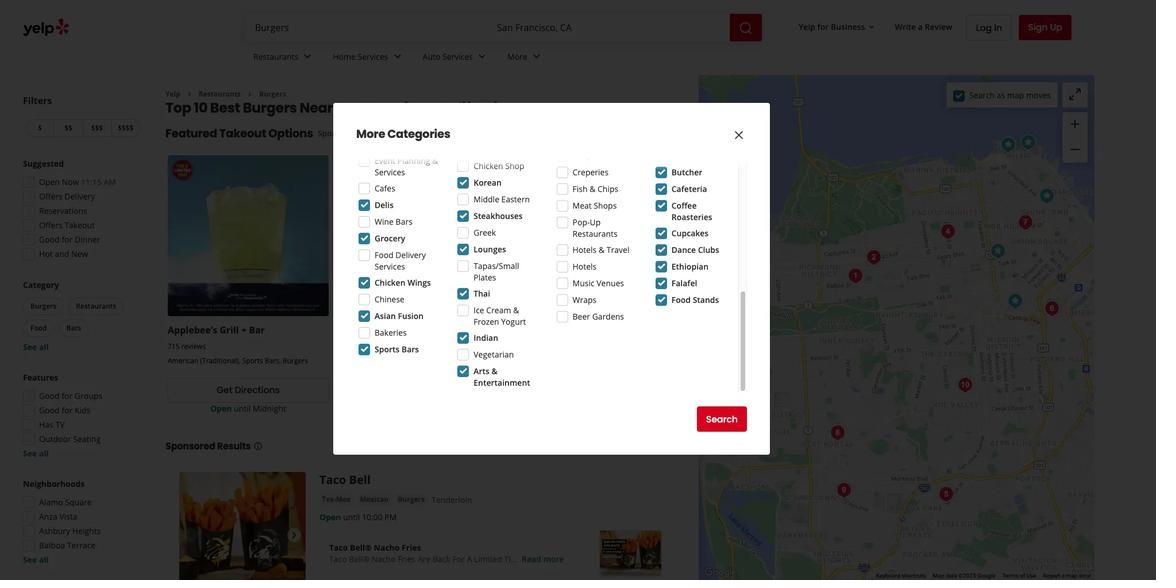 Task type: locate. For each thing, give the bounding box(es) containing it.
open now 11:15 am
[[39, 177, 116, 187]]

& for hotels & travel
[[599, 244, 605, 255]]

1 horizontal spatial open
[[210, 403, 232, 414]]

0 horizontal spatial open
[[39, 177, 60, 187]]

reviews)
[[427, 342, 458, 353]]

2 24 chevron down v2 image from the left
[[530, 50, 544, 63]]

2 all from the top
[[39, 448, 49, 459]]

1 vertical spatial takeout
[[65, 220, 95, 231]]

0 vertical spatial takeout
[[219, 126, 266, 142]]

see all button down outdoor on the left
[[23, 448, 49, 459]]

1 vertical spatial all
[[39, 448, 49, 459]]

yelp left 'business'
[[799, 21, 816, 32]]

restaurants inside button
[[76, 301, 116, 311]]

1 horizontal spatial more
[[508, 51, 528, 62]]

asian
[[375, 311, 396, 321]]

applebee's grill + bar image
[[997, 133, 1020, 156]]

0 horizontal spatial 24 chevron down v2 image
[[301, 50, 315, 63]]

+
[[241, 324, 247, 337]]

1 vertical spatial taco
[[329, 542, 348, 553]]

1 horizontal spatial food
[[375, 250, 394, 260]]

home services
[[333, 51, 388, 62]]

2 horizontal spatial food
[[672, 294, 691, 305]]

1 vertical spatial more
[[357, 126, 385, 142]]

2 hotels from the top
[[573, 261, 597, 272]]

good up hot
[[39, 234, 60, 245]]

0 vertical spatial good
[[39, 234, 60, 245]]

4.4 star rating image
[[508, 343, 570, 354]]

group containing features
[[20, 372, 143, 459]]

2 horizontal spatial open
[[320, 512, 341, 522]]

food down "falafel"
[[672, 294, 691, 305]]

0 vertical spatial see all button
[[23, 342, 49, 352]]

see all
[[23, 342, 49, 352], [23, 448, 49, 459], [23, 554, 49, 565]]

0 vertical spatial all
[[39, 342, 49, 352]]

16 chevron right v2 image
[[185, 90, 194, 99], [245, 90, 255, 99]]

fries up are
[[402, 542, 421, 553]]

1 good from the top
[[39, 234, 60, 245]]

1 24 chevron down v2 image from the left
[[301, 50, 315, 63]]

1 horizontal spatial yelp
[[799, 21, 816, 32]]

search down maillards smash burgers image
[[707, 413, 738, 426]]

& right fish
[[590, 183, 596, 194]]

see all down outdoor on the left
[[23, 448, 49, 459]]

offers for offers delivery
[[39, 191, 62, 202]]

delivery
[[65, 191, 95, 202], [396, 250, 426, 260]]

0 horizontal spatial food
[[30, 323, 47, 333]]

for down "offers takeout"
[[62, 234, 73, 245]]

(2
[[418, 342, 425, 353]]

0 horizontal spatial yelp
[[166, 89, 180, 99]]

0 vertical spatial see all
[[23, 342, 49, 352]]

all down outdoor on the left
[[39, 448, 49, 459]]

0 vertical spatial fries
[[402, 542, 421, 553]]

delivery inside group
[[65, 191, 95, 202]]

see all button down food button
[[23, 342, 49, 352]]

best
[[210, 99, 240, 118]]

3 good from the top
[[39, 405, 60, 416]]

applebee's grill + bar 715 reviews american (traditional), sports bars, burgers
[[168, 324, 308, 366]]

plates
[[474, 272, 497, 283]]

search left as
[[970, 89, 995, 100]]

2 good from the top
[[39, 390, 60, 401]]

fast food, salad, burgers
[[338, 359, 419, 368]]

coffee
[[672, 200, 697, 211]]

see all down balboa on the left bottom of the page
[[23, 554, 49, 565]]

hotels up music
[[573, 261, 597, 272]]

open until 10:00 pm
[[320, 512, 397, 522]]

grill
[[220, 324, 239, 337]]

delivery down open now 11:15 am
[[65, 191, 95, 202]]

google image
[[702, 565, 740, 580]]

None search field
[[246, 14, 765, 41]]

middle eastern
[[474, 194, 530, 205]]

1 horizontal spatial search
[[970, 89, 995, 100]]

1 24 chevron down v2 image from the left
[[476, 50, 489, 63]]

24 chevron down v2 image
[[476, 50, 489, 63], [530, 50, 544, 63]]

restaurants
[[254, 51, 299, 62], [199, 89, 241, 99], [573, 228, 618, 239], [76, 301, 116, 311]]

1 vertical spatial see all
[[23, 448, 49, 459]]

1 vertical spatial up
[[590, 217, 601, 228]]

search for search as map moves
[[970, 89, 995, 100]]

0 horizontal spatial a
[[919, 21, 923, 32]]

1 vertical spatial chicken
[[375, 277, 406, 288]]

& inside "event planning & services"
[[433, 155, 438, 166]]

$$ button
[[54, 119, 83, 137]]

1 hotels from the top
[[573, 244, 597, 255]]

time.
[[505, 554, 525, 564]]

1 vertical spatial yelp
[[166, 89, 180, 99]]

services down event
[[375, 167, 405, 178]]

4.5
[[405, 342, 416, 353]]

2 vertical spatial food
[[30, 323, 47, 333]]

for left 'business'
[[818, 21, 829, 32]]

bars down restaurants button
[[66, 323, 81, 333]]

0 horizontal spatial 16 chevron right v2 image
[[185, 90, 194, 99]]

for down 'good for groups'
[[62, 405, 73, 416]]

0 vertical spatial burgers button
[[23, 298, 64, 315]]

bun appétit image
[[1004, 290, 1027, 313]]

burgers link up options
[[259, 89, 286, 99]]

sponsored for sponsored
[[318, 128, 359, 139]]

more categories dialog
[[0, 0, 1157, 580]]

read
[[522, 554, 542, 564]]

a right write on the right of the page
[[919, 21, 923, 32]]

burgers button down category
[[23, 298, 64, 315]]

1 horizontal spatial a
[[1062, 573, 1066, 579]]

sponsored left results
[[166, 440, 215, 453]]

google
[[978, 573, 996, 579]]

0 vertical spatial taco
[[320, 472, 346, 487]]

& right planning
[[433, 155, 438, 166]]

open for open until 10:00 pm
[[320, 512, 341, 522]]

0 horizontal spatial sponsored
[[166, 440, 215, 453]]

featured takeout options
[[166, 126, 313, 142]]

1 horizontal spatial up
[[1051, 21, 1063, 34]]

roasteries
[[672, 212, 713, 223]]

0 horizontal spatial delivery
[[65, 191, 95, 202]]

chicken
[[474, 160, 504, 171], [375, 277, 406, 288]]

bell®
[[350, 542, 372, 553], [349, 554, 370, 564]]

maillards smash burgers image
[[731, 370, 754, 393]]

1 horizontal spatial restaurants link
[[244, 41, 324, 75]]

a
[[467, 554, 472, 564]]

offers down reservations
[[39, 220, 62, 231]]

a inside "link"
[[919, 21, 923, 32]]

until down mex
[[343, 512, 360, 522]]

0 vertical spatial bell®
[[350, 542, 372, 553]]

1 see all from the top
[[23, 342, 49, 352]]

4.5 star rating image
[[338, 343, 400, 354]]

alamo
[[39, 497, 63, 508]]

1 vertical spatial map
[[1067, 573, 1078, 579]]

1 horizontal spatial sponsored
[[318, 128, 359, 139]]

taco for taco bell
[[320, 472, 346, 487]]

24 chevron down v2 image inside auto services link
[[476, 50, 489, 63]]

good down features
[[39, 390, 60, 401]]

16 info v2 image right results
[[253, 441, 263, 451]]

delivery down grocery in the top left of the page
[[396, 250, 426, 260]]

takeout inside group
[[65, 220, 95, 231]]

24 chevron down v2 image left auto
[[391, 50, 405, 63]]

restaurants inside more categories dialog
[[573, 228, 618, 239]]

0 vertical spatial delivery
[[65, 191, 95, 202]]

dance clubs
[[672, 244, 720, 255]]

24 chevron down v2 image inside more link
[[530, 50, 544, 63]]

1 horizontal spatial burgers button
[[396, 494, 427, 505]]

1 horizontal spatial map
[[1067, 573, 1078, 579]]

for inside button
[[818, 21, 829, 32]]

burgers link up pm
[[396, 494, 427, 505]]

all
[[39, 342, 49, 352], [39, 448, 49, 459], [39, 554, 49, 565]]

sponsored for sponsored results
[[166, 440, 215, 453]]

has tv
[[39, 419, 65, 430]]

food for food delivery services
[[375, 250, 394, 260]]

up right sign
[[1051, 21, 1063, 34]]

bars right the wine
[[396, 216, 413, 227]]

chicken up korean
[[474, 160, 504, 171]]

see all for good
[[23, 448, 49, 459]]

0 vertical spatial restaurants link
[[244, 41, 324, 75]]

group containing neighborhoods
[[20, 478, 143, 566]]

suggested
[[23, 158, 64, 169]]

1 vertical spatial restaurants link
[[199, 89, 241, 99]]

1 horizontal spatial 24 chevron down v2 image
[[530, 50, 544, 63]]

group
[[1063, 112, 1089, 163], [20, 158, 143, 263], [21, 279, 143, 353], [20, 372, 143, 459], [20, 478, 143, 566]]

until down get directions
[[234, 403, 251, 414]]

open until midnight
[[210, 403, 286, 414]]

bars for wine bars
[[396, 216, 413, 227]]

good for good for dinner
[[39, 234, 60, 245]]

1 vertical spatial until
[[343, 512, 360, 522]]

san
[[336, 99, 362, 118]]

search for search
[[707, 413, 738, 426]]

open for open until midnight
[[210, 403, 232, 414]]

2 see all button from the top
[[23, 448, 49, 459]]

arts
[[474, 366, 490, 377]]

& left travel
[[599, 244, 605, 255]]

mediterranean
[[375, 139, 431, 150]]

& inside ice cream & frozen yogurt
[[514, 305, 519, 316]]

takeout for featured
[[219, 126, 266, 142]]

yelp inside button
[[799, 21, 816, 32]]

delivery inside food delivery services
[[396, 250, 426, 260]]

services up chicken wings
[[375, 261, 405, 272]]

0 vertical spatial map
[[1008, 89, 1025, 100]]

1 vertical spatial fries
[[398, 554, 416, 564]]

more inside business categories element
[[508, 51, 528, 62]]

2 vertical spatial see all button
[[23, 554, 49, 565]]

good up has tv
[[39, 405, 60, 416]]

sports up 'salad,'
[[375, 344, 400, 355]]

16 info v2 image down the san on the left top of page
[[362, 129, 371, 138]]

map left error
[[1067, 573, 1078, 579]]

nacho down pm
[[374, 542, 400, 553]]

& right arts
[[492, 366, 498, 377]]

3 see from the top
[[23, 554, 37, 565]]

16 chevron right v2 image right 'best'
[[245, 90, 255, 99]]

wraps
[[573, 294, 597, 305]]

expand map image
[[1069, 87, 1083, 101]]

terrace
[[67, 540, 96, 551]]

sponsored down top 10 best burgers near san francisco, california
[[318, 128, 359, 139]]

0 vertical spatial 16 info v2 image
[[362, 129, 371, 138]]

1 horizontal spatial sports
[[375, 344, 400, 355]]

1 horizontal spatial takeout
[[219, 126, 266, 142]]

terms of use link
[[1003, 573, 1037, 579]]

see all button down balboa on the left bottom of the page
[[23, 554, 49, 565]]

16 chevron right v2 image for restaurants
[[185, 90, 194, 99]]

1 vertical spatial search
[[707, 413, 738, 426]]

near
[[300, 99, 333, 118]]

more inside dialog
[[357, 126, 385, 142]]

0 vertical spatial a
[[919, 21, 923, 32]]

yelp left 10
[[166, 89, 180, 99]]

more for more categories
[[357, 126, 385, 142]]

hotels down pop-up restaurants
[[573, 244, 597, 255]]

up down meat shops
[[590, 217, 601, 228]]

nacho left are
[[372, 554, 396, 564]]

2 vertical spatial bars
[[402, 344, 419, 355]]

2 see from the top
[[23, 448, 37, 459]]

group containing category
[[21, 279, 143, 353]]

offers for offers takeout
[[39, 220, 62, 231]]

takeout
[[219, 126, 266, 142], [65, 220, 95, 231]]

1 16 chevron right v2 image from the left
[[185, 90, 194, 99]]

24 chevron down v2 image
[[301, 50, 315, 63], [391, 50, 405, 63]]

0 horizontal spatial sports
[[242, 356, 263, 366]]

1 vertical spatial burgers link
[[396, 494, 427, 505]]

hot
[[39, 248, 53, 259]]

top
[[166, 99, 191, 118]]

$$$$ button
[[111, 119, 140, 137]]

& up 'yogurt'
[[514, 305, 519, 316]]

1 vertical spatial see
[[23, 448, 37, 459]]

wow!! burgers & grill image
[[833, 479, 856, 502]]

takeout down 'best'
[[219, 126, 266, 142]]

all for good for groups
[[39, 448, 49, 459]]

2 see all from the top
[[23, 448, 49, 459]]

chicken for chicken shop
[[474, 160, 504, 171]]

vegetarian
[[474, 349, 514, 360]]

taco
[[320, 472, 346, 487], [329, 542, 348, 553], [329, 554, 347, 564]]

0 vertical spatial yelp
[[799, 21, 816, 32]]

for up good for kids
[[62, 390, 73, 401]]

bars inside button
[[66, 323, 81, 333]]

1 vertical spatial offers
[[39, 220, 62, 231]]

1 vertical spatial a
[[1062, 573, 1066, 579]]

services right home
[[358, 51, 388, 62]]

yelp for 'yelp' 'link'
[[166, 89, 180, 99]]

3 all from the top
[[39, 554, 49, 565]]

good for good for groups
[[39, 390, 60, 401]]

1 vertical spatial 16 info v2 image
[[253, 441, 263, 451]]

as
[[998, 89, 1006, 100]]

bars down bakeries at the left bottom
[[402, 344, 419, 355]]

0 vertical spatial sponsored
[[318, 128, 359, 139]]

1 horizontal spatial chicken
[[474, 160, 504, 171]]

open down get
[[210, 403, 232, 414]]

food left bars button
[[30, 323, 47, 333]]

0 horizontal spatial takeout
[[65, 220, 95, 231]]

anza
[[39, 511, 57, 522]]

2 vertical spatial good
[[39, 405, 60, 416]]

1 vertical spatial bars
[[66, 323, 81, 333]]

shops
[[594, 200, 617, 211]]

2 16 chevron right v2 image from the left
[[245, 90, 255, 99]]

16 info v2 image
[[362, 129, 371, 138], [253, 441, 263, 451]]

open down suggested
[[39, 177, 60, 187]]

group containing suggested
[[20, 158, 143, 263]]

offers up reservations
[[39, 191, 62, 202]]

ashbury heights
[[39, 526, 101, 536]]

open inside group
[[39, 177, 60, 187]]

all for alamo square
[[39, 554, 49, 565]]

0 vertical spatial food
[[375, 250, 394, 260]]

good
[[39, 234, 60, 245], [39, 390, 60, 401], [39, 405, 60, 416]]

until for until 10:00 pm
[[343, 512, 360, 522]]

food,
[[353, 359, 371, 368]]

2 vertical spatial see
[[23, 554, 37, 565]]

2 24 chevron down v2 image from the left
[[391, 50, 405, 63]]

24 chevron down v2 image inside the home services link
[[391, 50, 405, 63]]

16 chevron right v2 image right 'yelp' 'link'
[[185, 90, 194, 99]]

asian fusion
[[375, 311, 424, 321]]

1 vertical spatial sports
[[242, 356, 263, 366]]

2 vertical spatial all
[[39, 554, 49, 565]]

3 see all button from the top
[[23, 554, 49, 565]]

a right report
[[1062, 573, 1066, 579]]

& inside arts & entertainment
[[492, 366, 498, 377]]

delivery for food delivery services
[[396, 250, 426, 260]]

sponsored results
[[166, 440, 251, 453]]

falafel
[[672, 278, 698, 289]]

1 horizontal spatial until
[[343, 512, 360, 522]]

0 vertical spatial burgers link
[[259, 89, 286, 99]]

sports bars
[[375, 344, 419, 355]]

see all button
[[23, 342, 49, 352], [23, 448, 49, 459], [23, 554, 49, 565]]

map for moves
[[1008, 89, 1025, 100]]

0 vertical spatial sports
[[375, 344, 400, 355]]

search as map moves
[[970, 89, 1052, 100]]

0 vertical spatial more
[[508, 51, 528, 62]]

burgers inside group
[[30, 301, 57, 311]]

0 vertical spatial offers
[[39, 191, 62, 202]]

chicken for chicken wings
[[375, 277, 406, 288]]

search inside "search" button
[[707, 413, 738, 426]]

food button
[[23, 320, 54, 337]]

0 vertical spatial chicken
[[474, 160, 504, 171]]

0 vertical spatial hotels
[[573, 244, 597, 255]]

takeout up the dinner
[[65, 220, 95, 231]]

1 vertical spatial delivery
[[396, 250, 426, 260]]

1 vertical spatial burgers button
[[396, 494, 427, 505]]

1 horizontal spatial 16 info v2 image
[[362, 129, 371, 138]]

0 horizontal spatial chicken
[[375, 277, 406, 288]]

planning
[[398, 155, 430, 166]]

california
[[439, 99, 507, 118]]

services
[[358, 51, 388, 62], [443, 51, 473, 62], [375, 167, 405, 178], [375, 261, 405, 272]]

10:00
[[362, 512, 383, 522]]

travel
[[607, 244, 630, 255]]

open down tex-
[[320, 512, 341, 522]]

& for arts & entertainment
[[492, 366, 498, 377]]

1 vertical spatial nacho
[[372, 554, 396, 564]]

hotels for hotels & travel
[[573, 244, 597, 255]]

arts & entertainment
[[474, 366, 531, 388]]

jasmin's image
[[1015, 211, 1038, 234]]

map
[[1008, 89, 1025, 100], [1067, 573, 1078, 579]]

map right as
[[1008, 89, 1025, 100]]

1 vertical spatial sponsored
[[166, 440, 215, 453]]

see all down food button
[[23, 342, 49, 352]]

0 horizontal spatial until
[[234, 403, 251, 414]]

fusion
[[398, 311, 424, 321]]

0 horizontal spatial more
[[357, 126, 385, 142]]

restaurants link
[[244, 41, 324, 75], [199, 89, 241, 99]]

all down food button
[[39, 342, 49, 352]]

sports left bars,
[[242, 356, 263, 366]]

0 horizontal spatial search
[[707, 413, 738, 426]]

food delivery services
[[375, 250, 426, 272]]

bakeries
[[375, 327, 407, 338]]

cupcakes
[[672, 228, 709, 239]]

all down balboa on the left bottom of the page
[[39, 554, 49, 565]]

1 vertical spatial see all button
[[23, 448, 49, 459]]

24 chevron down v2 image left home
[[301, 50, 315, 63]]

0 vertical spatial open
[[39, 177, 60, 187]]

1 offers from the top
[[39, 191, 62, 202]]

more for more
[[508, 51, 528, 62]]

2 vertical spatial see all
[[23, 554, 49, 565]]

creperies
[[573, 167, 609, 178]]

1 vertical spatial hotels
[[573, 261, 597, 272]]

chicken up chinese
[[375, 277, 406, 288]]

0 vertical spatial see
[[23, 342, 37, 352]]

sports
[[375, 344, 400, 355], [242, 356, 263, 366]]

bun
[[338, 324, 356, 337]]

cafes
[[375, 183, 396, 194]]

3 see all from the top
[[23, 554, 49, 565]]

2 offers from the top
[[39, 220, 62, 231]]

burgers button up pm
[[396, 494, 427, 505]]

fries left are
[[398, 554, 416, 564]]

0 vertical spatial until
[[234, 403, 251, 414]]

anza vista
[[39, 511, 77, 522]]

groups
[[75, 390, 102, 401]]

see all button for good for groups
[[23, 448, 49, 459]]

1 horizontal spatial 16 chevron right v2 image
[[245, 90, 255, 99]]

takeout for offers
[[65, 220, 95, 231]]

up inside pop-up restaurants
[[590, 217, 601, 228]]

food down grocery in the top left of the page
[[375, 250, 394, 260]]

burgers inside applebee's grill + bar 715 reviews american (traditional), sports bars, burgers
[[283, 356, 308, 366]]

up for sign
[[1051, 21, 1063, 34]]

good for good for kids
[[39, 405, 60, 416]]

1 horizontal spatial burgers link
[[396, 494, 427, 505]]

food inside food delivery services
[[375, 250, 394, 260]]



Task type: describe. For each thing, give the bounding box(es) containing it.
0 horizontal spatial burgers link
[[259, 89, 286, 99]]

square
[[65, 497, 92, 508]]

vista
[[59, 511, 77, 522]]

see all button for alamo square
[[23, 554, 49, 565]]

services inside food delivery services
[[375, 261, 405, 272]]

hotels & travel
[[573, 244, 630, 255]]

cafeteria
[[672, 183, 708, 194]]

coffee roasteries
[[672, 200, 713, 223]]

$$$
[[91, 123, 103, 133]]

yelp for business button
[[795, 16, 882, 37]]

terms
[[1003, 573, 1019, 579]]

eastern
[[502, 194, 530, 205]]

24 chevron down v2 image for home services
[[391, 50, 405, 63]]

write a review
[[896, 21, 953, 32]]

a for report
[[1062, 573, 1066, 579]]

search image
[[740, 21, 753, 35]]

restaurants button
[[69, 298, 124, 315]]

bell
[[349, 472, 371, 487]]

map for error
[[1067, 573, 1078, 579]]

chinese
[[375, 294, 405, 305]]

greek
[[474, 227, 496, 238]]

24 chevron down v2 image for more
[[530, 50, 544, 63]]

log
[[977, 21, 993, 34]]

music
[[573, 278, 595, 289]]

next image
[[288, 528, 301, 542]]

sports inside more categories dialog
[[375, 344, 400, 355]]

columbus
[[508, 324, 554, 337]]

tenderloin
[[432, 494, 472, 505]]

write
[[896, 21, 917, 32]]

music venues
[[573, 278, 625, 289]]

16 chevron right v2 image for burgers
[[245, 90, 255, 99]]

24 chevron down v2 image for restaurants
[[301, 50, 315, 63]]

chips
[[598, 183, 619, 194]]

wings
[[408, 277, 431, 288]]

10
[[194, 99, 208, 118]]

applebee's grill + bar link
[[168, 324, 265, 337]]

home
[[333, 51, 356, 62]]

more link
[[499, 41, 553, 75]]

meat shops
[[573, 200, 617, 211]]

taco bell image
[[987, 240, 1010, 263]]

delivery for offers delivery
[[65, 191, 95, 202]]

taco for taco bell® nacho fries taco bell® nacho fries are back for a limited time. read more
[[329, 542, 348, 553]]

sign up
[[1029, 21, 1063, 34]]

$$$ button
[[83, 119, 111, 137]]

categories
[[388, 126, 451, 142]]

keyboard
[[877, 573, 901, 579]]

calibur image
[[827, 421, 850, 444]]

services right auto
[[443, 51, 473, 62]]

close image
[[733, 128, 746, 142]]

1 see all button from the top
[[23, 342, 49, 352]]

roam artisan burgers image
[[937, 220, 960, 243]]

indian
[[474, 332, 499, 343]]

home services link
[[324, 41, 414, 75]]

for for groups
[[62, 390, 73, 401]]

midnight
[[253, 403, 286, 414]]

get directions link
[[168, 378, 329, 403]]

food inside button
[[30, 323, 47, 333]]

soup
[[573, 150, 592, 161]]

map data ©2023 google
[[934, 573, 996, 579]]

yelp link
[[166, 89, 180, 99]]

open for open now 11:15 am
[[39, 177, 60, 187]]

food stands
[[672, 294, 720, 305]]

search button
[[697, 407, 748, 432]]

yelp for yelp for business
[[799, 21, 816, 32]]

beer
[[573, 311, 591, 322]]

featured
[[166, 126, 217, 142]]

until for until midnight
[[234, 403, 251, 414]]

meat
[[573, 200, 592, 211]]

delis
[[375, 200, 394, 210]]

taco bell image
[[179, 472, 306, 580]]

2 vertical spatial taco
[[329, 554, 347, 564]]

bars for sports bars
[[402, 344, 419, 355]]

use
[[1027, 573, 1037, 579]]

tv
[[55, 419, 65, 430]]

see for alamo
[[23, 554, 37, 565]]

a for write
[[919, 21, 923, 32]]

columbus burgers image
[[1036, 185, 1059, 208]]

review
[[926, 21, 953, 32]]

native burger image
[[863, 246, 886, 269]]

chicken wings
[[375, 277, 431, 288]]

services inside "event planning & services"
[[375, 167, 405, 178]]

tex-mex button
[[320, 494, 353, 505]]

auto
[[423, 51, 441, 62]]

alamo square
[[39, 497, 92, 508]]

up for pop-
[[590, 217, 601, 228]]

kids
[[75, 405, 90, 416]]

slideshow element
[[179, 472, 306, 580]]

taco bell® nacho fries taco bell® nacho fries are back for a limited time. read more
[[329, 542, 564, 564]]

0 horizontal spatial 16 info v2 image
[[253, 441, 263, 451]]

hi-way burger & fry image
[[954, 374, 977, 397]]

clubs
[[698, 244, 720, 255]]

bars,
[[265, 356, 281, 366]]

log in link
[[967, 15, 1013, 40]]

16 chevron down v2 image
[[868, 22, 877, 32]]

map
[[934, 573, 945, 579]]

& for fish & chips
[[590, 183, 596, 194]]

for for kids
[[62, 405, 73, 416]]

zoom in image
[[1069, 117, 1083, 131]]

for for business
[[818, 21, 829, 32]]

american
[[168, 356, 198, 366]]

gardens
[[593, 311, 624, 322]]

results
[[217, 440, 251, 453]]

fast
[[338, 359, 351, 368]]

bar
[[249, 324, 265, 337]]

the butcher shop by niku steakhouse image
[[1041, 297, 1064, 320]]

pop-
[[573, 217, 590, 228]]

limited
[[474, 554, 502, 564]]

auto services link
[[414, 41, 499, 75]]

0 horizontal spatial burgers button
[[23, 298, 64, 315]]

business
[[831, 21, 866, 32]]

for for dinner
[[62, 234, 73, 245]]

see all for alamo
[[23, 554, 49, 565]]

hidden spot exl image
[[935, 483, 958, 506]]

24 chevron down v2 image for auto services
[[476, 50, 489, 63]]

previous image
[[184, 528, 198, 542]]

wine
[[375, 216, 394, 227]]

1 vertical spatial bell®
[[349, 554, 370, 564]]

0 horizontal spatial restaurants link
[[199, 89, 241, 99]]

neighborhoods
[[23, 478, 85, 489]]

sports inside applebee's grill + bar 715 reviews american (traditional), sports bars, burgers
[[242, 356, 263, 366]]

mex
[[336, 494, 351, 504]]

of
[[1021, 573, 1026, 579]]

fish
[[573, 183, 588, 194]]

hotels for hotels
[[573, 261, 597, 272]]

0 vertical spatial nacho
[[374, 542, 400, 553]]

more categories
[[357, 126, 451, 142]]

frozen
[[474, 316, 499, 327]]

food for food stands
[[672, 294, 691, 305]]

lounges
[[474, 244, 507, 255]]

reservations
[[39, 205, 87, 216]]

good for kids
[[39, 405, 90, 416]]

report a map error link
[[1044, 573, 1092, 579]]

1 see from the top
[[23, 342, 37, 352]]

offers delivery
[[39, 191, 95, 202]]

see for good
[[23, 448, 37, 459]]

uncle boy's image
[[844, 265, 867, 288]]

zoom out image
[[1069, 143, 1083, 157]]

map region
[[662, 0, 1103, 580]]

business categories element
[[244, 41, 1072, 75]]

thai
[[474, 288, 491, 299]]

yelp for business
[[799, 21, 866, 32]]

restaurants inside business categories element
[[254, 51, 299, 62]]

hard rock cafe image
[[1017, 131, 1040, 154]]

beer gardens
[[573, 311, 624, 322]]

1 all from the top
[[39, 342, 49, 352]]

4.5 (2 reviews)
[[405, 342, 458, 353]]

tex-
[[322, 494, 336, 504]]

mexican link
[[358, 494, 391, 505]]



Task type: vqa. For each thing, say whether or not it's contained in the screenshot.
Its
no



